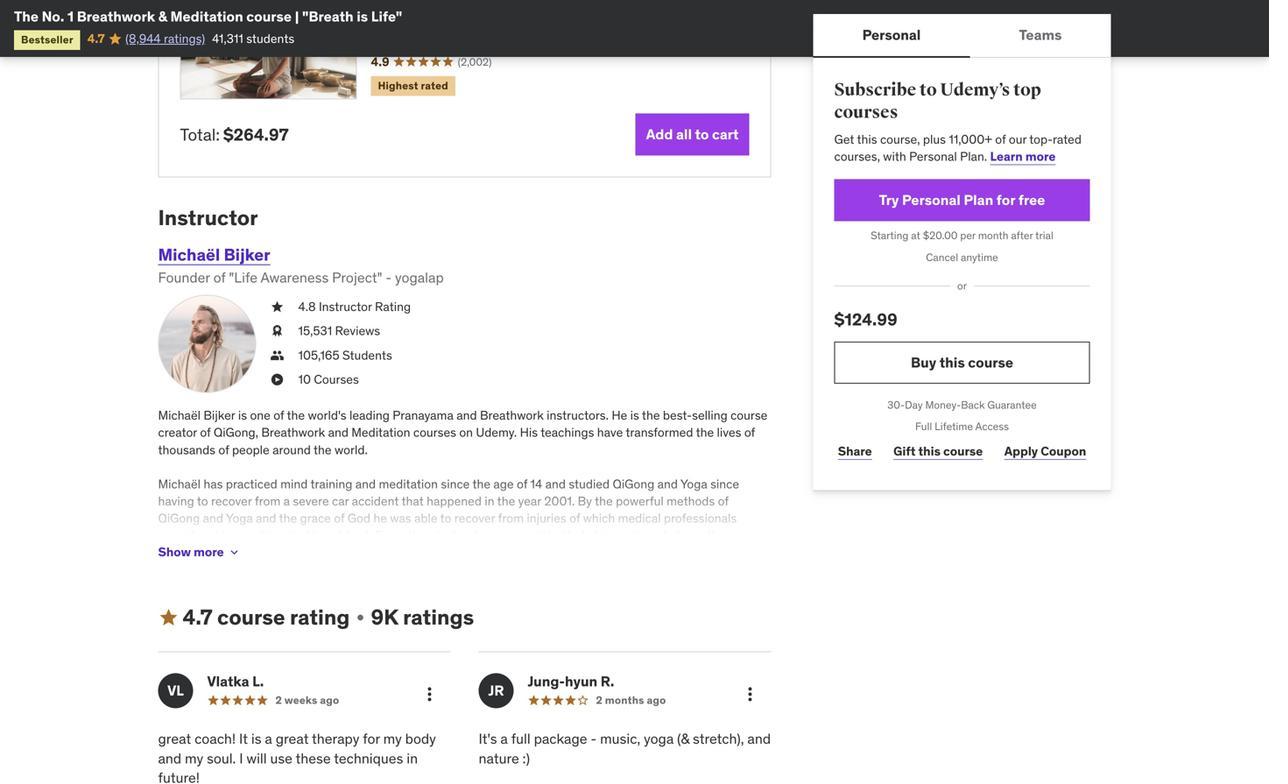 Task type: vqa. For each thing, say whether or not it's contained in the screenshot.
1,980 Students to the top
no



Task type: locate. For each thing, give the bounding box(es) containing it.
not left 'heal.'
[[325, 528, 343, 544]]

1 vertical spatial personal
[[910, 148, 958, 164]]

it's
[[479, 730, 497, 748]]

9k
[[371, 604, 399, 631]]

back
[[962, 398, 986, 412]]

qigong up powerful at the bottom
[[613, 476, 655, 492]]

1 vertical spatial 4.7
[[183, 604, 213, 631]]

- for is
[[420, 15, 425, 33]]

having
[[158, 493, 194, 509]]

0 horizontal spatial pranayama
[[393, 408, 454, 423]]

world.
[[335, 442, 368, 458]]

course up "back"
[[969, 353, 1014, 371]]

1 vertical spatial these
[[296, 750, 331, 768]]

1 vertical spatial rated
[[1054, 131, 1082, 147]]

will
[[344, 545, 362, 561], [247, 750, 267, 768]]

great up future!
[[158, 730, 191, 748]]

1 horizontal spatial in
[[485, 493, 495, 509]]

1 horizontal spatial ago
[[647, 694, 667, 707]]

courses down 'subscribe' at the right
[[835, 102, 899, 123]]

able
[[415, 511, 438, 526]]

(&
[[678, 730, 690, 748]]

rated up learn more link
[[1054, 131, 1082, 147]]

this for buy
[[940, 353, 966, 371]]

for
[[997, 191, 1016, 209], [363, 730, 380, 748]]

get this course, plus 11,000+ of our top-rated courses, with personal plan.
[[835, 131, 1082, 164]]

coupon
[[1041, 444, 1087, 459]]

xsmall image for 10 courses
[[270, 371, 284, 388]]

0 horizontal spatial techniques
[[216, 545, 277, 561]]

0 horizontal spatial &
[[158, 7, 167, 25]]

that up calling
[[319, 545, 341, 561]]

what down would
[[229, 562, 256, 578]]

0 horizontal spatial he
[[222, 528, 236, 544]]

great
[[158, 730, 191, 748], [276, 730, 309, 748]]

more
[[1026, 148, 1056, 164], [194, 544, 224, 560]]

bijker up "life
[[224, 244, 271, 265]]

1 vertical spatial yoga
[[226, 511, 253, 526]]

the up probably
[[279, 511, 297, 526]]

0 horizontal spatial more
[[194, 544, 224, 560]]

- inside it's a full package - music, yoga (& stretch), and nature :)
[[591, 730, 597, 748]]

a
[[284, 493, 290, 509], [265, 730, 272, 748], [501, 730, 508, 748]]

2 for l.
[[276, 694, 282, 707]]

0 horizontal spatial instructor
[[158, 205, 258, 231]]

0 horizontal spatial meditation
[[170, 7, 243, 25]]

more down top-
[[1026, 148, 1056, 164]]

and right the stretch),
[[748, 730, 771, 748]]

learn more
[[991, 148, 1056, 164]]

courses inside subscribe to udemy's top courses
[[835, 102, 899, 123]]

1 horizontal spatial recover
[[455, 511, 495, 526]]

my up future!
[[185, 750, 204, 768]]

michaël inside michaël bijker is one of the world's leading pranayama and breathwork instructors. he is the best-selling course creator of qigong, breathwork and meditation courses on udemy. his teachings have transformed the lives of thousands of people around the world.
[[158, 408, 201, 423]]

10
[[298, 371, 311, 387]]

1 vertical spatial courses
[[414, 425, 457, 441]]

1 xsmall image from the top
[[270, 323, 284, 340]]

this inside the gift this course link
[[919, 444, 941, 459]]

body
[[406, 730, 436, 748]]

nature
[[479, 750, 520, 768]]

of up thousands
[[200, 425, 211, 441]]

grace
[[300, 511, 331, 526]]

project"
[[332, 269, 383, 287]]

1 horizontal spatial yoga
[[681, 476, 708, 492]]

the up transformed
[[642, 408, 660, 423]]

0 vertical spatial -
[[420, 15, 425, 33]]

course down true
[[217, 604, 285, 631]]

1 horizontal spatial that
[[402, 493, 424, 509]]

full
[[916, 420, 933, 434]]

ago for therapy
[[320, 694, 339, 707]]

0 vertical spatial my
[[384, 730, 402, 748]]

the down age
[[498, 493, 516, 509]]

1 vertical spatial instructor
[[319, 299, 372, 315]]

0 vertical spatial not
[[325, 528, 343, 544]]

1 vertical spatial that
[[319, 545, 341, 561]]

our inside michaël has practiced mind training and meditation since the age of 14 and studied qigong and yoga since having to recover from a severe car accident that happened in the year 2001. by the powerful methods of qigong and yoga and the grace of god he was able to recover from injuries of which medical professionals considered he would probably not heal. since then he has been committed to helping others to learn these wonderful techniques as well that will not only give health, focus and strength, but makes us realize what we truly are and what our true calling is.
[[259, 562, 277, 578]]

techniques
[[216, 545, 277, 561], [334, 750, 404, 768]]

personal inside get this course, plus 11,000+ of our top-rated courses, with personal plan.
[[910, 148, 958, 164]]

0 horizontal spatial 4.7
[[87, 31, 105, 46]]

and up future!
[[158, 750, 182, 768]]

future!
[[158, 769, 200, 784]]

therapy
[[312, 730, 360, 748]]

michaël has practiced mind training and meditation since the age of 14 and studied qigong and yoga since having to recover from a severe car accident that happened in the year 2001. by the powerful methods of qigong and yoga and the grace of god he was able to recover from injuries of which medical professionals considered he would probably not heal. since then he has been committed to helping others to learn these wonderful techniques as well that will not only give health, focus and strength, but makes us realize what we truly are and what our true calling is.
[[158, 476, 746, 578]]

& right yogaalliance
[[539, 0, 548, 16]]

1 horizontal spatial instructor
[[319, 299, 372, 315]]

1 horizontal spatial since
[[711, 476, 740, 492]]

1 horizontal spatial -
[[420, 15, 425, 33]]

our left true
[[259, 562, 277, 578]]

techniques down would
[[216, 545, 277, 561]]

show more
[[158, 544, 224, 560]]

from
[[255, 493, 281, 509], [498, 511, 524, 526]]

learn more link
[[991, 148, 1056, 164]]

courses
[[835, 102, 899, 123], [414, 425, 457, 441]]

for left "free"
[[997, 191, 1016, 209]]

2 horizontal spatial meditation
[[551, 0, 624, 16]]

0 horizontal spatial qigong
[[158, 511, 200, 526]]

xsmall image for 15,531 reviews
[[270, 323, 284, 340]]

breathwork up around
[[261, 425, 325, 441]]

meditation for breathwork
[[170, 7, 243, 25]]

0 vertical spatial xsmall image
[[270, 323, 284, 340]]

that down meditation
[[402, 493, 424, 509]]

from down practiced
[[255, 493, 281, 509]]

best-
[[663, 408, 693, 423]]

3 xsmall image from the top
[[270, 371, 284, 388]]

additional actions for review by vlatka l. image
[[419, 684, 440, 705]]

michaël up founder
[[158, 244, 220, 265]]

subscribe
[[835, 79, 917, 101]]

1 vertical spatial techniques
[[334, 750, 404, 768]]

this inside get this course, plus 11,000+ of our top-rated courses, with personal plan.
[[858, 131, 878, 147]]

helping
[[582, 528, 623, 544]]

for inside the great coach! it is a great therapy for my body and my soul. i will use these techniques in future!
[[363, 730, 380, 748]]

is inside breath is life pranayama & meditation course  - yogaalliance
[[419, 0, 431, 16]]

1 horizontal spatial has
[[453, 528, 472, 544]]

0 vertical spatial that
[[402, 493, 424, 509]]

1 ago from the left
[[320, 694, 339, 707]]

to up realize at right bottom
[[663, 528, 675, 544]]

1 since from the left
[[441, 476, 470, 492]]

happened
[[427, 493, 482, 509]]

2002 reviews element
[[458, 55, 492, 69]]

rated right highest
[[421, 79, 449, 93]]

and up methods
[[658, 476, 678, 492]]

michaël inside michaël bijker founder of "life awareness project" - yogalap
[[158, 244, 220, 265]]

this up courses, in the top of the page
[[858, 131, 878, 147]]

1 horizontal spatial he
[[374, 511, 387, 526]]

1 vertical spatial michaël
[[158, 408, 201, 423]]

0 horizontal spatial ago
[[320, 694, 339, 707]]

1 horizontal spatial not
[[365, 545, 383, 561]]

2 vertical spatial this
[[919, 444, 941, 459]]

michaël up the creator
[[158, 408, 201, 423]]

0 horizontal spatial a
[[265, 730, 272, 748]]

lives
[[717, 425, 742, 441]]

not down 'heal.'
[[365, 545, 383, 561]]

- left music,
[[591, 730, 597, 748]]

bijker for michaël bijker is one of the world's leading pranayama and breathwork instructors. he is the best-selling course creator of qigong, breathwork and meditation courses on udemy. his teachings have transformed the lives of thousands of people around the world.
[[204, 408, 235, 423]]

tab list
[[814, 14, 1112, 58]]

0 horizontal spatial these
[[296, 750, 331, 768]]

these down therapy
[[296, 750, 331, 768]]

he left would
[[222, 528, 236, 544]]

courses
[[314, 371, 359, 387]]

michaël inside michaël has practiced mind training and meditation since the age of 14 and studied qigong and yoga since having to recover from a severe car accident that happened in the year 2001. by the powerful methods of qigong and yoga and the grace of god he was able to recover from injuries of which medical professionals considered he would probably not heal. since then he has been committed to helping others to learn these wonderful techniques as well that will not only give health, focus and strength, but makes us realize what we truly are and what our true calling is.
[[158, 476, 201, 492]]

1 vertical spatial not
[[365, 545, 383, 561]]

of right lives
[[745, 425, 756, 441]]

great up use
[[276, 730, 309, 748]]

accident
[[352, 493, 399, 509]]

more inside button
[[194, 544, 224, 560]]

considered
[[158, 528, 219, 544]]

god
[[348, 511, 371, 526]]

3 michaël from the top
[[158, 476, 201, 492]]

of up professionals
[[718, 493, 729, 509]]

creator
[[158, 425, 197, 441]]

starting
[[871, 229, 909, 242]]

xsmall image left 9k
[[354, 611, 368, 625]]

0 vertical spatial our
[[1010, 131, 1027, 147]]

recover
[[211, 493, 252, 509], [455, 511, 495, 526]]

he
[[612, 408, 628, 423]]

personal up 'subscribe' at the right
[[863, 26, 921, 44]]

of inside michaël bijker founder of "life awareness project" - yogalap
[[214, 269, 226, 287]]

ratings
[[403, 604, 474, 631]]

1 horizontal spatial xsmall image
[[270, 299, 284, 316]]

will right i
[[247, 750, 267, 768]]

and up would
[[256, 511, 277, 526]]

0 horizontal spatial what
[[229, 562, 256, 578]]

2 michaël from the top
[[158, 408, 201, 423]]

course up students
[[247, 7, 292, 25]]

1 2 from the left
[[276, 694, 282, 707]]

xsmall image left 105,165
[[270, 347, 284, 364]]

a up use
[[265, 730, 272, 748]]

"breath
[[302, 7, 354, 25]]

year
[[519, 493, 542, 509]]

in
[[485, 493, 495, 509], [407, 750, 418, 768]]

strength,
[[534, 545, 583, 561]]

personal inside button
[[863, 26, 921, 44]]

yoga up would
[[226, 511, 253, 526]]

2 xsmall image from the top
[[270, 347, 284, 364]]

0 horizontal spatial in
[[407, 750, 418, 768]]

1 horizontal spatial rated
[[1054, 131, 1082, 147]]

1 vertical spatial recover
[[455, 511, 495, 526]]

0 horizontal spatial from
[[255, 493, 281, 509]]

xsmall image
[[270, 299, 284, 316], [228, 546, 242, 560], [354, 611, 368, 625]]

2 vertical spatial breathwork
[[261, 425, 325, 441]]

1 vertical spatial bijker
[[204, 408, 235, 423]]

2 vertical spatial michaël
[[158, 476, 201, 492]]

michaël
[[158, 244, 220, 265], [158, 408, 201, 423], [158, 476, 201, 492]]

0 horizontal spatial rated
[[421, 79, 449, 93]]

2 vertical spatial xsmall image
[[354, 611, 368, 625]]

to right all
[[696, 125, 709, 143]]

2 for hyun
[[596, 694, 603, 707]]

no.
[[42, 7, 64, 25]]

0 vertical spatial for
[[997, 191, 1016, 209]]

2 horizontal spatial breathwork
[[480, 408, 544, 423]]

he down accident
[[374, 511, 387, 526]]

get
[[835, 131, 855, 147]]

has up health,
[[453, 528, 472, 544]]

stretch),
[[693, 730, 745, 748]]

0 horizontal spatial recover
[[211, 493, 252, 509]]

2 since from the left
[[711, 476, 740, 492]]

yoga up methods
[[681, 476, 708, 492]]

is inside the great coach! it is a great therapy for my body and my soul. i will use these techniques in future!
[[251, 730, 262, 748]]

instructor up 15,531 reviews
[[319, 299, 372, 315]]

pranayama inside michaël bijker is one of the world's leading pranayama and breathwork instructors. he is the best-selling course creator of qigong, breathwork and meditation courses on udemy. his teachings have transformed the lives of thousands of people around the world.
[[393, 408, 454, 423]]

1 michaël from the top
[[158, 244, 220, 265]]

2 horizontal spatial a
[[501, 730, 508, 748]]

but
[[586, 545, 605, 561]]

1 horizontal spatial great
[[276, 730, 309, 748]]

cart
[[713, 125, 739, 143]]

xsmall image left 15,531
[[270, 323, 284, 340]]

he up health,
[[436, 528, 450, 544]]

a inside the great coach! it is a great therapy for my body and my soul. i will use these techniques in future!
[[265, 730, 272, 748]]

is left life
[[419, 0, 431, 16]]

1 horizontal spatial &
[[539, 0, 548, 16]]

and up considered
[[203, 511, 223, 526]]

qigong down having
[[158, 511, 200, 526]]

0 vertical spatial will
[[344, 545, 362, 561]]

1 vertical spatial pranayama
[[393, 408, 454, 423]]

to down happened
[[441, 511, 452, 526]]

more for show more
[[194, 544, 224, 560]]

instructor up michaël bijker "link"
[[158, 205, 258, 231]]

a inside it's a full package - music, yoga (& stretch), and nature :)
[[501, 730, 508, 748]]

makes
[[608, 545, 644, 561]]

l.
[[253, 673, 264, 691]]

1 vertical spatial for
[[363, 730, 380, 748]]

will up is.
[[344, 545, 362, 561]]

1 horizontal spatial our
[[1010, 131, 1027, 147]]

1 vertical spatial in
[[407, 750, 418, 768]]

and down "committed"
[[510, 545, 531, 561]]

techniques inside michaël has practiced mind training and meditation since the age of 14 and studied qigong and yoga since having to recover from a severe car accident that happened in the year 2001. by the powerful methods of qigong and yoga and the grace of god he was able to recover from injuries of which medical professionals considered he would probably not heal. since then he has been committed to helping others to learn these wonderful techniques as well that will not only give health, focus and strength, but makes us realize what we truly are and what our true calling is.
[[216, 545, 277, 561]]

& inside breath is life pranayama & meditation course  - yogaalliance
[[539, 0, 548, 16]]

qigong,
[[214, 425, 259, 441]]

0 vertical spatial techniques
[[216, 545, 277, 561]]

9k ratings
[[371, 604, 474, 631]]

is right he
[[631, 408, 640, 423]]

more up are
[[194, 544, 224, 560]]

to left "udemy's"
[[920, 79, 938, 101]]

meditation inside breath is life pranayama & meditation course  - yogaalliance
[[551, 0, 624, 16]]

rating
[[290, 604, 350, 631]]

in inside the great coach! it is a great therapy for my body and my soul. i will use these techniques in future!
[[407, 750, 418, 768]]

techniques down therapy
[[334, 750, 404, 768]]

2 2 from the left
[[596, 694, 603, 707]]

xsmall image
[[270, 323, 284, 340], [270, 347, 284, 364], [270, 371, 284, 388]]

is right it
[[251, 730, 262, 748]]

1 horizontal spatial a
[[284, 493, 290, 509]]

gift this course link
[[890, 434, 987, 469]]

of left "life
[[214, 269, 226, 287]]

0 horizontal spatial for
[[363, 730, 380, 748]]

recover down practiced
[[211, 493, 252, 509]]

this inside buy this course button
[[940, 353, 966, 371]]

1 horizontal spatial pranayama
[[462, 0, 536, 16]]

courses inside michaël bijker is one of the world's leading pranayama and breathwork instructors. he is the best-selling course creator of qigong, breathwork and meditation courses on udemy. his teachings have transformed the lives of thousands of people around the world.
[[414, 425, 457, 441]]

in down age
[[485, 493, 495, 509]]

committed
[[506, 528, 565, 544]]

1 vertical spatial has
[[453, 528, 472, 544]]

to up strength,
[[568, 528, 579, 544]]

0 horizontal spatial -
[[386, 269, 392, 287]]

- for bijker
[[386, 269, 392, 287]]

michaël bijker image
[[158, 295, 256, 393]]

car
[[332, 493, 349, 509]]

0 vertical spatial from
[[255, 493, 281, 509]]

course inside michaël bijker is one of the world's leading pranayama and breathwork instructors. he is the best-selling course creator of qigong, breathwork and meditation courses on udemy. his teachings have transformed the lives of thousands of people around the world.
[[731, 408, 768, 423]]

of up learn
[[996, 131, 1007, 147]]

ago
[[320, 694, 339, 707], [647, 694, 667, 707]]

the left age
[[473, 476, 491, 492]]

0 horizontal spatial great
[[158, 730, 191, 748]]

try personal plan for free
[[880, 191, 1046, 209]]

2 horizontal spatial xsmall image
[[354, 611, 368, 625]]

- left life
[[420, 15, 425, 33]]

1 vertical spatial more
[[194, 544, 224, 560]]

pranayama right leading
[[393, 408, 454, 423]]

- inside michaël bijker founder of "life awareness project" - yogalap
[[386, 269, 392, 287]]

2 down 'r.'
[[596, 694, 603, 707]]

of down car
[[334, 511, 345, 526]]

0 horizontal spatial my
[[185, 750, 204, 768]]

xsmall image left 10
[[270, 371, 284, 388]]

will inside michaël has practiced mind training and meditation since the age of 14 and studied qigong and yoga since having to recover from a severe car accident that happened in the year 2001. by the powerful methods of qigong and yoga and the grace of god he was able to recover from injuries of which medical professionals considered he would probably not heal. since then he has been committed to helping others to learn these wonderful techniques as well that will not only give health, focus and strength, but makes us realize what we truly are and what our true calling is.
[[344, 545, 362, 561]]

2 horizontal spatial -
[[591, 730, 597, 748]]

0 horizontal spatial 2
[[276, 694, 282, 707]]

1 vertical spatial what
[[229, 562, 256, 578]]

xsmall image left "4.8"
[[270, 299, 284, 316]]

4.9
[[371, 54, 390, 69]]

1 vertical spatial xsmall image
[[270, 347, 284, 364]]

these up we
[[708, 528, 739, 544]]

guarantee
[[988, 398, 1037, 412]]

have
[[598, 425, 623, 441]]

bijker inside michaël bijker founder of "life awareness project" - yogalap
[[224, 244, 271, 265]]

a down mind on the bottom of page
[[284, 493, 290, 509]]

4.7 for 4.7
[[87, 31, 105, 46]]

meditation for pranayama
[[551, 0, 624, 16]]

0 horizontal spatial xsmall image
[[228, 546, 242, 560]]

try personal plan for free link
[[835, 179, 1091, 221]]

personal up $20.00 on the top of the page
[[903, 191, 961, 209]]

2 ago from the left
[[647, 694, 667, 707]]

bijker inside michaël bijker is one of the world's leading pranayama and breathwork instructors. he is the best-selling course creator of qigong, breathwork and meditation courses on udemy. his teachings have transformed the lives of thousands of people around the world.
[[204, 408, 235, 423]]

- up rating
[[386, 269, 392, 287]]

0 horizontal spatial will
[[247, 750, 267, 768]]

1 horizontal spatial breathwork
[[261, 425, 325, 441]]

ago right months on the bottom of the page
[[647, 694, 667, 707]]

0 vertical spatial pranayama
[[462, 0, 536, 16]]

2 left the weeks
[[276, 694, 282, 707]]

2 vertical spatial -
[[591, 730, 597, 748]]

medical
[[618, 511, 661, 526]]

0 horizontal spatial yoga
[[226, 511, 253, 526]]

of down qigong,
[[219, 442, 229, 458]]

0 horizontal spatial has
[[204, 476, 223, 492]]

- inside breath is life pranayama & meditation course  - yogaalliance
[[420, 15, 425, 33]]

is left one
[[238, 408, 247, 423]]

0 horizontal spatial since
[[441, 476, 470, 492]]

in inside michaël has practiced mind training and meditation since the age of 14 and studied qigong and yoga since having to recover from a severe car accident that happened in the year 2001. by the powerful methods of qigong and yoga and the grace of god he was able to recover from injuries of which medical professionals considered he would probably not heal. since then he has been committed to helping others to learn these wonderful techniques as well that will not only give health, focus and strength, but makes us realize what we truly are and what our true calling is.
[[485, 493, 495, 509]]

1 horizontal spatial from
[[498, 511, 524, 526]]

this for gift
[[919, 444, 941, 459]]

jr
[[489, 682, 504, 700]]

since up happened
[[441, 476, 470, 492]]

& for breathwork
[[158, 7, 167, 25]]

0 vertical spatial 4.7
[[87, 31, 105, 46]]

& up (8,944 ratings)
[[158, 7, 167, 25]]

1 vertical spatial will
[[247, 750, 267, 768]]

well
[[295, 545, 316, 561]]

ago right the weeks
[[320, 694, 339, 707]]

ago for yoga
[[647, 694, 667, 707]]

show more button
[[158, 535, 242, 570]]

what left we
[[701, 545, 728, 561]]

0 vertical spatial courses
[[835, 102, 899, 123]]

my left body
[[384, 730, 402, 748]]

ratings)
[[164, 31, 205, 46]]

this for get
[[858, 131, 878, 147]]

breathwork up (8,944
[[77, 7, 155, 25]]

meditation
[[551, 0, 624, 16], [170, 7, 243, 25], [352, 425, 411, 441]]

2001.
[[545, 493, 575, 509]]

1 vertical spatial from
[[498, 511, 524, 526]]

my
[[384, 730, 402, 748], [185, 750, 204, 768]]



Task type: describe. For each thing, give the bounding box(es) containing it.
plus
[[924, 131, 947, 147]]

and right are
[[206, 562, 226, 578]]

free
[[1019, 191, 1046, 209]]

life"
[[371, 7, 403, 25]]

:)
[[523, 750, 530, 768]]

the left world's
[[287, 408, 305, 423]]

tab list containing personal
[[814, 14, 1112, 58]]

to inside subscribe to udemy's top courses
[[920, 79, 938, 101]]

or
[[958, 279, 968, 293]]

top-
[[1030, 131, 1054, 147]]

(8,944
[[125, 31, 161, 46]]

xsmall image for 105,165 students
[[270, 347, 284, 364]]

breath
[[371, 0, 416, 16]]

and down world's
[[328, 425, 349, 441]]

highest rated
[[378, 79, 449, 93]]

teams button
[[971, 14, 1112, 56]]

0 vertical spatial yoga
[[681, 476, 708, 492]]

are
[[186, 562, 203, 578]]

mind
[[281, 476, 308, 492]]

money-
[[926, 398, 962, 412]]

a inside michaël has practiced mind training and meditation since the age of 14 and studied qigong and yoga since having to recover from a severe car accident that happened in the year 2001. by the powerful methods of qigong and yoga and the grace of god he was able to recover from injuries of which medical professionals considered he would probably not heal. since then he has been committed to helping others to learn these wonderful techniques as well that will not only give health, focus and strength, but makes us realize what we truly are and what our true calling is.
[[284, 493, 290, 509]]

1 horizontal spatial for
[[997, 191, 1016, 209]]

great coach! it is a great therapy for my body and my soul. i will use these techniques in future!
[[158, 730, 436, 784]]

0 horizontal spatial that
[[319, 545, 341, 561]]

yogaalliance
[[428, 15, 514, 33]]

udemy.
[[476, 425, 517, 441]]

of inside get this course, plus 11,000+ of our top-rated courses, with personal plan.
[[996, 131, 1007, 147]]

0 vertical spatial recover
[[211, 493, 252, 509]]

hyun
[[565, 673, 598, 691]]

injuries
[[527, 511, 567, 526]]

0 horizontal spatial not
[[325, 528, 343, 544]]

use
[[270, 750, 293, 768]]

soul.
[[207, 750, 236, 768]]

breath is life pranayama & meditation course  - yogaalliance
[[371, 0, 624, 33]]

on
[[460, 425, 473, 441]]

0 vertical spatial breathwork
[[77, 7, 155, 25]]

life
[[434, 0, 459, 16]]

will inside the great coach! it is a great therapy for my body and my soul. i will use these techniques in future!
[[247, 750, 267, 768]]

instructors.
[[547, 408, 609, 423]]

30-day money-back guarantee full lifetime access
[[888, 398, 1037, 434]]

plan
[[964, 191, 994, 209]]

1 vertical spatial qigong
[[158, 511, 200, 526]]

pranayama inside breath is life pranayama & meditation course  - yogaalliance
[[462, 0, 536, 16]]

professionals
[[664, 511, 737, 526]]

practiced
[[226, 476, 278, 492]]

michaël for michaël bijker founder of "life awareness project" - yogalap
[[158, 244, 220, 265]]

teams
[[1020, 26, 1063, 44]]

bestseller
[[21, 33, 73, 46]]

plan.
[[961, 148, 988, 164]]

add all to cart button
[[636, 114, 750, 156]]

of left 14
[[517, 476, 528, 492]]

bijker for michaël bijker founder of "life awareness project" - yogalap
[[224, 244, 271, 265]]

(2,002)
[[458, 55, 492, 69]]

1 horizontal spatial my
[[384, 730, 402, 748]]

2 vertical spatial personal
[[903, 191, 961, 209]]

0 vertical spatial instructor
[[158, 205, 258, 231]]

since
[[375, 528, 406, 544]]

reviews
[[335, 323, 380, 339]]

additional actions for review by jung-hyun r. image
[[740, 684, 761, 705]]

total: $264.97
[[180, 124, 289, 145]]

of down by
[[570, 511, 580, 526]]

to inside button
[[696, 125, 709, 143]]

share
[[839, 444, 873, 459]]

day
[[905, 398, 923, 412]]

0 vertical spatial rated
[[421, 79, 449, 93]]

selling
[[693, 408, 728, 423]]

0 vertical spatial qigong
[[613, 476, 655, 492]]

wonderful
[[158, 545, 213, 561]]

age
[[494, 476, 514, 492]]

and up accident
[[356, 476, 376, 492]]

weeks
[[285, 694, 318, 707]]

4.8 instructor rating
[[298, 299, 411, 315]]

music,
[[600, 730, 641, 748]]

with
[[884, 148, 907, 164]]

is left life"
[[357, 7, 368, 25]]

1 great from the left
[[158, 730, 191, 748]]

course inside button
[[969, 353, 1014, 371]]

rating
[[375, 299, 411, 315]]

starting at $20.00 per month after trial cancel anytime
[[871, 229, 1054, 264]]

10 courses
[[298, 371, 359, 387]]

to right having
[[197, 493, 208, 509]]

41,311
[[212, 31, 244, 46]]

we
[[731, 545, 746, 561]]

and up 2001.
[[546, 476, 566, 492]]

these inside michaël has practiced mind training and meditation since the age of 14 and studied qigong and yoga since having to recover from a severe car accident that happened in the year 2001. by the powerful methods of qigong and yoga and the grace of god he was able to recover from injuries of which medical professionals considered he would probably not heal. since then he has been committed to helping others to learn these wonderful techniques as well that will not only give health, focus and strength, but makes us realize what we truly are and what our true calling is.
[[708, 528, 739, 544]]

only
[[386, 545, 409, 561]]

been
[[475, 528, 503, 544]]

share button
[[835, 434, 876, 469]]

learn
[[678, 528, 705, 544]]

rated inside get this course, plus 11,000+ of our top-rated courses, with personal plan.
[[1054, 131, 1082, 147]]

highest
[[378, 79, 419, 93]]

students
[[246, 31, 295, 46]]

add all to cart
[[646, 125, 739, 143]]

realize
[[662, 545, 698, 561]]

4.7 for 4.7 course rating
[[183, 604, 213, 631]]

training
[[311, 476, 353, 492]]

apply coupon button
[[1001, 434, 1091, 469]]

vlatka l.
[[207, 673, 264, 691]]

leading
[[350, 408, 390, 423]]

of right one
[[274, 408, 284, 423]]

which
[[583, 511, 615, 526]]

access
[[976, 420, 1010, 434]]

cancel
[[927, 250, 959, 264]]

as
[[279, 545, 292, 561]]

0 vertical spatial xsmall image
[[270, 299, 284, 316]]

2 horizontal spatial he
[[436, 528, 450, 544]]

buy this course
[[912, 353, 1014, 371]]

michaël for michaël bijker is one of the world's leading pranayama and breathwork instructors. he is the best-selling course creator of qigong, breathwork and meditation courses on udemy. his teachings have transformed the lives of thousands of people around the world.
[[158, 408, 201, 423]]

vlatka
[[207, 673, 249, 691]]

add
[[646, 125, 674, 143]]

techniques inside the great coach! it is a great therapy for my body and my soul. i will use these techniques in future!
[[334, 750, 404, 768]]

medium image
[[158, 607, 179, 628]]

full
[[512, 730, 531, 748]]

these inside the great coach! it is a great therapy for my body and my soul. i will use these techniques in future!
[[296, 750, 331, 768]]

1 vertical spatial breathwork
[[480, 408, 544, 423]]

more for learn more
[[1026, 148, 1056, 164]]

and up on
[[457, 408, 477, 423]]

yogalap
[[395, 269, 444, 287]]

xsmall image inside show more button
[[228, 546, 242, 560]]

the up which
[[595, 493, 613, 509]]

personal button
[[814, 14, 971, 56]]

2 weeks ago
[[276, 694, 339, 707]]

0 vertical spatial has
[[204, 476, 223, 492]]

gift
[[894, 444, 916, 459]]

& for pranayama
[[539, 0, 548, 16]]

1 horizontal spatial what
[[701, 545, 728, 561]]

top
[[1014, 79, 1042, 101]]

focus
[[478, 545, 508, 561]]

$20.00
[[924, 229, 958, 242]]

michaël for michaël has practiced mind training and meditation since the age of 14 and studied qigong and yoga since having to recover from a severe car accident that happened in the year 2001. by the powerful methods of qigong and yoga and the grace of god he was able to recover from injuries of which medical professionals considered he would probably not heal. since then he has been committed to helping others to learn these wonderful techniques as well that will not only give health, focus and strength, but makes us realize what we truly are and what our true calling is.
[[158, 476, 201, 492]]

our inside get this course, plus 11,000+ of our top-rated courses, with personal plan.
[[1010, 131, 1027, 147]]

meditation
[[379, 476, 438, 492]]

and inside it's a full package - music, yoga (& stretch), and nature :)
[[748, 730, 771, 748]]

course down lifetime
[[944, 444, 984, 459]]

michaël bijker founder of "life awareness project" - yogalap
[[158, 244, 444, 287]]

meditation inside michaël bijker is one of the world's leading pranayama and breathwork instructors. he is the best-selling course creator of qigong, breathwork and meditation courses on udemy. his teachings have transformed the lives of thousands of people around the world.
[[352, 425, 411, 441]]

2 great from the left
[[276, 730, 309, 748]]

1
[[67, 7, 74, 25]]

jung-
[[528, 673, 565, 691]]

course inside breath is life pranayama & meditation course  - yogaalliance
[[371, 15, 416, 33]]

the left world.
[[314, 442, 332, 458]]

"life
[[229, 269, 258, 287]]

105,165
[[298, 347, 340, 363]]

the down selling
[[696, 425, 714, 441]]

month
[[979, 229, 1009, 242]]

and inside the great coach! it is a great therapy for my body and my soul. i will use these techniques in future!
[[158, 750, 182, 768]]

students
[[343, 347, 392, 363]]



